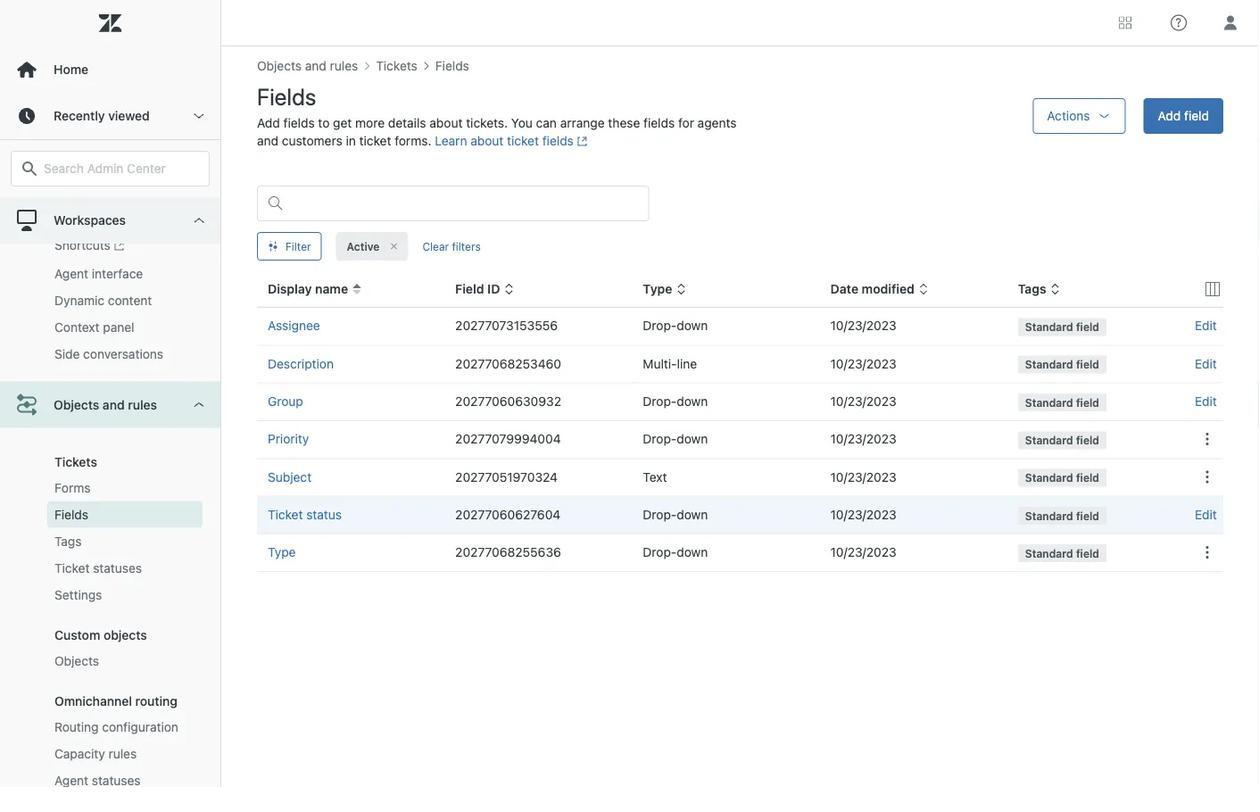 Task type: describe. For each thing, give the bounding box(es) containing it.
agent interface element
[[54, 265, 143, 283]]

capacity
[[54, 746, 105, 761]]

omnichannel routing
[[54, 694, 177, 708]]

objects and rules button
[[0, 382, 220, 428]]

dynamic content element
[[54, 292, 152, 309]]

primary element
[[0, 0, 221, 787]]

forms element
[[54, 479, 91, 497]]

context
[[54, 320, 100, 334]]

workspaces group
[[0, 106, 220, 382]]

objects for objects
[[54, 653, 99, 668]]

objects element
[[54, 652, 99, 670]]

dynamic
[[54, 293, 104, 308]]

custom objects
[[54, 628, 147, 642]]

recently
[[54, 108, 105, 123]]

macros element
[[54, 210, 97, 228]]

tree inside the primary "element"
[[0, 59, 220, 787]]

rules inside dropdown button
[[128, 397, 157, 412]]

context panel element
[[54, 318, 134, 336]]

rules inside group
[[108, 746, 137, 761]]

workspaces
[[54, 213, 126, 228]]

omnichannel routing element
[[54, 694, 177, 708]]

recently viewed
[[54, 108, 150, 123]]

routing configuration element
[[54, 718, 178, 736]]

user menu image
[[1219, 11, 1242, 34]]

workspaces button
[[0, 197, 220, 244]]

ticket statuses link
[[47, 555, 203, 582]]

agent interface
[[54, 266, 143, 281]]

capacity rules link
[[47, 740, 203, 767]]

and
[[103, 397, 125, 412]]

objects link
[[47, 648, 203, 674]]

routing configuration
[[54, 720, 178, 734]]

tags
[[54, 534, 82, 549]]

zendesk products image
[[1119, 17, 1131, 29]]

views element
[[54, 183, 88, 201]]

fields element
[[54, 506, 88, 524]]

conversations
[[83, 347, 163, 361]]

home button
[[0, 46, 220, 93]]

agent
[[54, 266, 88, 281]]

tree item containing views
[[0, 59, 220, 382]]

help image
[[1171, 15, 1187, 31]]

views link
[[47, 179, 203, 206]]

fields link
[[47, 501, 203, 528]]

agent interface link
[[47, 260, 203, 287]]

fields
[[54, 507, 88, 522]]

home
[[54, 62, 88, 77]]

forms link
[[47, 475, 203, 501]]

settings element
[[54, 586, 102, 604]]



Task type: vqa. For each thing, say whether or not it's contained in the screenshot.
AGENT INTERFACE "link" in the left top of the page
yes



Task type: locate. For each thing, give the bounding box(es) containing it.
ticket statuses element
[[54, 559, 142, 577]]

forms
[[54, 480, 91, 495]]

interface
[[92, 266, 143, 281]]

side conversations
[[54, 347, 163, 361]]

tickets
[[54, 454, 97, 469]]

Search Admin Center field
[[44, 161, 198, 177]]

1 vertical spatial rules
[[108, 746, 137, 761]]

objects for objects and rules
[[54, 397, 99, 412]]

1 vertical spatial objects
[[54, 653, 99, 668]]

routing
[[135, 694, 177, 708]]

content
[[108, 293, 152, 308]]

capacity rules
[[54, 746, 137, 761]]

panel
[[103, 320, 134, 334]]

statuses
[[93, 561, 142, 575]]

tree item containing objects and rules
[[0, 382, 220, 787]]

settings link
[[47, 582, 203, 608]]

routing
[[54, 720, 99, 734]]

custom objects element
[[54, 628, 147, 642]]

2 tree item from the top
[[0, 382, 220, 787]]

objects inside objects link
[[54, 653, 99, 668]]

dynamic content link
[[47, 287, 203, 314]]

omnichannel
[[54, 694, 132, 708]]

tickets element
[[54, 454, 97, 469]]

agent statuses element
[[54, 772, 141, 787]]

custom
[[54, 628, 100, 642]]

macros link
[[47, 206, 203, 232]]

side conversations link
[[47, 341, 203, 367]]

shortcuts
[[54, 238, 110, 253]]

rules down routing configuration link at the left bottom of the page
[[108, 746, 137, 761]]

objects
[[54, 397, 99, 412], [54, 653, 99, 668]]

ticket statuses
[[54, 561, 142, 575]]

tags link
[[47, 528, 203, 555]]

objects left and
[[54, 397, 99, 412]]

tree containing views
[[0, 59, 220, 787]]

routing configuration link
[[47, 714, 203, 740]]

objects inside objects and rules dropdown button
[[54, 397, 99, 412]]

views
[[54, 185, 88, 199]]

objects and rules
[[54, 397, 157, 412]]

objects down custom
[[54, 653, 99, 668]]

settings
[[54, 587, 102, 602]]

objects and rules group
[[0, 428, 220, 787]]

tree item
[[0, 59, 220, 382], [0, 382, 220, 787]]

context panel
[[54, 320, 134, 334]]

tags element
[[54, 533, 82, 550]]

viewed
[[108, 108, 150, 123]]

macros
[[54, 211, 97, 226]]

1 tree item from the top
[[0, 59, 220, 382]]

0 vertical spatial rules
[[128, 397, 157, 412]]

capacity rules element
[[54, 745, 137, 763]]

tree
[[0, 59, 220, 787]]

none search field inside the primary "element"
[[2, 151, 219, 187]]

ticket
[[54, 561, 90, 575]]

shortcuts element
[[54, 237, 125, 256]]

shortcuts link
[[47, 232, 203, 260]]

objects
[[103, 628, 147, 642]]

rules right and
[[128, 397, 157, 412]]

recently viewed button
[[0, 93, 220, 139]]

side conversations element
[[54, 345, 163, 363]]

side
[[54, 347, 80, 361]]

configuration
[[102, 720, 178, 734]]

0 vertical spatial objects
[[54, 397, 99, 412]]

dynamic content
[[54, 293, 152, 308]]

rules
[[128, 397, 157, 412], [108, 746, 137, 761]]

context panel link
[[47, 314, 203, 341]]

None search field
[[2, 151, 219, 187]]



